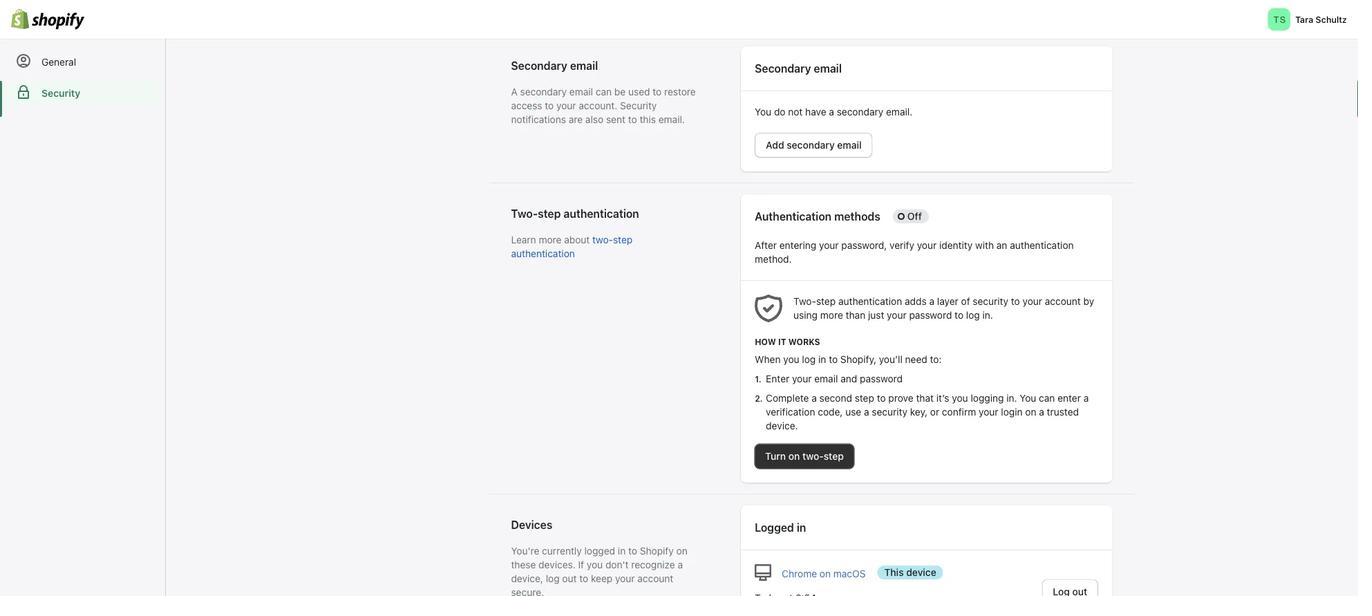 Task type: describe. For each thing, give the bounding box(es) containing it.
you inside you're currently logged in to shopify on these devices. if you don't recognize a device, log out to keep your account secure.
[[587, 559, 603, 571]]

just
[[869, 309, 885, 321]]

email for enter
[[815, 373, 839, 385]]

be
[[615, 86, 626, 98]]

learn
[[511, 234, 536, 246]]

you're currently logged in to shopify on these devices. if you don't recognize a device, log out to keep your account secure.
[[511, 545, 688, 596]]

devices
[[511, 518, 553, 531]]

it
[[779, 337, 787, 346]]

your inside you're currently logged in to shopify on these devices. if you don't recognize a device, log out to keep your account secure.
[[616, 573, 635, 584]]

0 vertical spatial more
[[539, 234, 562, 246]]

login
[[1002, 406, 1023, 418]]

this
[[640, 114, 656, 125]]

when you log in to shopify, you'll need to:
[[755, 354, 942, 365]]

how it works
[[755, 337, 821, 346]]

logged in
[[755, 521, 807, 534]]

0 horizontal spatial you
[[755, 106, 772, 118]]

two-step authentication
[[511, 234, 633, 259]]

to up don't
[[629, 545, 638, 557]]

security inside the two-step authentication adds a layer of security to your account by using more than just your password to log in.
[[973, 296, 1009, 307]]

tara
[[1296, 14, 1314, 24]]

ts
[[1274, 14, 1288, 24]]

this device
[[885, 567, 937, 578]]

keep
[[591, 573, 613, 584]]

prove
[[889, 392, 914, 404]]

turn on two-step button
[[755, 444, 855, 469]]

if
[[579, 559, 584, 571]]

shopify image
[[11, 9, 84, 30]]

second
[[820, 392, 853, 404]]

are
[[569, 114, 583, 125]]

your right verify
[[918, 240, 937, 251]]

step for two-step authentication
[[613, 234, 633, 246]]

in. inside the two-step authentication adds a layer of security to your account by using more than just your password to log in.
[[983, 309, 994, 321]]

do
[[775, 106, 786, 118]]

you'll
[[880, 354, 903, 365]]

entering
[[780, 240, 817, 251]]

two-step authentication
[[511, 207, 640, 220]]

account inside you're currently logged in to shopify on these devices. if you don't recognize a device, log out to keep your account secure.
[[638, 573, 674, 584]]

sent
[[606, 114, 626, 125]]

to up notifications
[[545, 100, 554, 111]]

you inside the 'complete a second step to prove that it's you logging in. you can enter a verification code, use a security key, or confirm your login on a trusted device.'
[[953, 392, 969, 404]]

a inside you're currently logged in to shopify on these devices. if you don't recognize a device, log out to keep your account secure.
[[678, 559, 683, 571]]

to:
[[931, 354, 942, 365]]

complete a second step to prove that it's you logging in. you can enter a verification code, use a security key, or confirm your login on a trusted device.
[[766, 392, 1089, 432]]

secondary for add secondary email
[[787, 139, 835, 151]]

confirm
[[943, 406, 977, 418]]

logged
[[755, 521, 795, 534]]

general
[[41, 56, 76, 68]]

need
[[906, 354, 928, 365]]

to right used
[[653, 86, 662, 98]]

of
[[962, 296, 971, 307]]

two- for two-step authentication adds a layer of security to your account by using more than just your password to log in.
[[794, 296, 817, 307]]

0 horizontal spatial security
[[41, 87, 80, 99]]

security inside a secondary email can be used to restore access to your account. security notifications are also sent to this email.
[[620, 100, 657, 111]]

not
[[789, 106, 803, 118]]

secondary for secondary
[[511, 59, 568, 72]]

complete
[[766, 392, 810, 404]]

a left the second
[[812, 392, 817, 404]]

enter
[[766, 373, 790, 385]]

trusted
[[1048, 406, 1080, 418]]

add secondary email
[[766, 139, 862, 151]]

schultz
[[1317, 14, 1348, 24]]

authentication for two-step authentication
[[564, 207, 640, 220]]

key,
[[911, 406, 928, 418]]

on inside the 'complete a second step to prove that it's you logging in. you can enter a verification code, use a security key, or confirm your login on a trusted device.'
[[1026, 406, 1037, 418]]

chrome
[[782, 568, 818, 580]]

off
[[908, 211, 923, 222]]

after
[[755, 240, 777, 251]]

a inside the two-step authentication adds a layer of security to your account by using more than just your password to log in.
[[930, 296, 935, 307]]

to down of
[[955, 309, 964, 321]]

in. inside the 'complete a second step to prove that it's you logging in. you can enter a verification code, use a security key, or confirm your login on a trusted device.'
[[1007, 392, 1018, 404]]

log inside the two-step authentication adds a layer of security to your account by using more than just your password to log in.
[[967, 309, 981, 321]]

turn on two-step
[[766, 451, 844, 462]]

restore
[[665, 86, 696, 98]]

secondary email for email
[[511, 59, 598, 72]]

learn more about
[[511, 234, 593, 246]]

layer
[[938, 296, 959, 307]]

device,
[[511, 573, 544, 584]]

2 horizontal spatial secondary
[[837, 106, 884, 118]]

identity
[[940, 240, 973, 251]]

turn
[[766, 451, 786, 462]]

1 horizontal spatial log
[[803, 354, 816, 365]]

use
[[846, 406, 862, 418]]

authentication for two-step authentication
[[511, 248, 575, 259]]

after entering your password, verify your identity with an authentication method.
[[755, 240, 1074, 265]]

verification
[[766, 406, 816, 418]]

these
[[511, 559, 536, 571]]

general link
[[6, 50, 160, 75]]

in for how it works
[[819, 354, 827, 365]]

add
[[766, 139, 785, 151]]

to right of
[[1012, 296, 1021, 307]]

authentication for two-step authentication adds a layer of security to your account by using more than just your password to log in.
[[839, 296, 903, 307]]

on left macos
[[820, 568, 831, 580]]

your up complete
[[793, 373, 812, 385]]

logging
[[971, 392, 1005, 404]]

adds
[[905, 296, 927, 307]]

or
[[931, 406, 940, 418]]

devices.
[[539, 559, 576, 571]]

secondary for a secondary email can be used to restore access to your account. security notifications are also sent to this email.
[[520, 86, 567, 98]]

a right use
[[865, 406, 870, 418]]



Task type: vqa. For each thing, say whether or not it's contained in the screenshot.
inventory at top
no



Task type: locate. For each thing, give the bounding box(es) containing it.
0 horizontal spatial in.
[[983, 309, 994, 321]]

email
[[570, 59, 598, 72], [814, 62, 842, 75], [570, 86, 593, 98], [838, 139, 862, 151], [815, 373, 839, 385]]

on right "turn"
[[789, 451, 800, 462]]

when
[[755, 354, 781, 365]]

step up using
[[817, 296, 836, 307]]

your down don't
[[616, 573, 635, 584]]

and
[[841, 373, 858, 385]]

can up account.
[[596, 86, 612, 98]]

by
[[1084, 296, 1095, 307]]

email for add
[[838, 139, 862, 151]]

0 vertical spatial in
[[819, 354, 827, 365]]

your up are
[[557, 100, 576, 111]]

secondary for do
[[755, 62, 812, 75]]

step for two-step authentication adds a layer of security to your account by using more than just your password to log in.
[[817, 296, 836, 307]]

1 horizontal spatial account
[[1046, 296, 1082, 307]]

account
[[1046, 296, 1082, 307], [638, 573, 674, 584]]

1 vertical spatial two-
[[794, 296, 817, 307]]

password,
[[842, 240, 888, 251]]

1 horizontal spatial can
[[1040, 392, 1056, 404]]

step up use
[[855, 392, 875, 404]]

in.
[[983, 309, 994, 321], [1007, 392, 1018, 404]]

authentication inside the two-step authentication adds a layer of security to your account by using more than just your password to log in.
[[839, 296, 903, 307]]

recognize
[[632, 559, 675, 571]]

can
[[596, 86, 612, 98], [1040, 392, 1056, 404]]

authentication inside after entering your password, verify your identity with an authentication method.
[[1011, 240, 1074, 251]]

0 horizontal spatial secondary
[[511, 59, 568, 72]]

log down devices. at bottom
[[546, 573, 560, 584]]

security right of
[[973, 296, 1009, 307]]

0 vertical spatial you
[[784, 354, 800, 365]]

secondary inside button
[[787, 139, 835, 151]]

chrome on macos
[[782, 568, 866, 580]]

1 horizontal spatial in
[[797, 521, 807, 534]]

your inside the 'complete a second step to prove that it's you logging in. you can enter a verification code, use a security key, or confirm your login on a trusted device.'
[[979, 406, 999, 418]]

two- inside the two-step authentication adds a layer of security to your account by using more than just your password to log in.
[[794, 296, 817, 307]]

it's
[[937, 392, 950, 404]]

macos
[[834, 568, 866, 580]]

two- inside button
[[803, 451, 824, 462]]

0 horizontal spatial can
[[596, 86, 612, 98]]

two- right about
[[593, 234, 614, 246]]

can inside the 'complete a second step to prove that it's you logging in. you can enter a verification code, use a security key, or confirm your login on a trusted device.'
[[1040, 392, 1056, 404]]

chrome on macos button
[[782, 567, 866, 581]]

0 horizontal spatial password
[[860, 373, 903, 385]]

to left this
[[628, 114, 637, 125]]

authentication methods
[[755, 210, 881, 223]]

secondary up access
[[520, 86, 567, 98]]

secondary up a
[[511, 59, 568, 72]]

0 vertical spatial password
[[910, 309, 953, 321]]

2 vertical spatial you
[[587, 559, 603, 571]]

1 horizontal spatial secondary email
[[755, 62, 842, 75]]

account inside the two-step authentication adds a layer of security to your account by using more than just your password to log in.
[[1046, 296, 1082, 307]]

color slate lighter image
[[755, 564, 772, 581]]

1 horizontal spatial security
[[620, 100, 657, 111]]

0 horizontal spatial more
[[539, 234, 562, 246]]

also
[[586, 114, 604, 125]]

more inside the two-step authentication adds a layer of security to your account by using more than just your password to log in.
[[821, 309, 844, 321]]

your inside a secondary email can be used to restore access to your account. security notifications are also sent to this email.
[[557, 100, 576, 111]]

authentication down learn more about
[[511, 248, 575, 259]]

device.
[[766, 420, 799, 432]]

secondary
[[511, 59, 568, 72], [755, 62, 812, 75]]

in for devices
[[618, 545, 626, 557]]

email inside a secondary email can be used to restore access to your account. security notifications are also sent to this email.
[[570, 86, 593, 98]]

1 vertical spatial secondary
[[837, 106, 884, 118]]

you right if
[[587, 559, 603, 571]]

two-
[[593, 234, 614, 246], [803, 451, 824, 462]]

your
[[557, 100, 576, 111], [820, 240, 839, 251], [918, 240, 937, 251], [1023, 296, 1043, 307], [887, 309, 907, 321], [793, 373, 812, 385], [979, 406, 999, 418], [616, 573, 635, 584]]

security inside the 'complete a second step to prove that it's you logging in. you can enter a verification code, use a security key, or confirm your login on a trusted device.'
[[872, 406, 908, 418]]

0 vertical spatial secondary
[[520, 86, 567, 98]]

1 vertical spatial you
[[953, 392, 969, 404]]

password down the adds
[[910, 309, 953, 321]]

more right learn on the left top
[[539, 234, 562, 246]]

method.
[[755, 253, 792, 265]]

1 horizontal spatial more
[[821, 309, 844, 321]]

0 horizontal spatial two-
[[593, 234, 614, 246]]

works
[[789, 337, 821, 346]]

more
[[539, 234, 562, 246], [821, 309, 844, 321]]

add secondary email button
[[755, 133, 873, 158]]

2 vertical spatial secondary
[[787, 139, 835, 151]]

step inside button
[[824, 451, 844, 462]]

used
[[629, 86, 650, 98]]

1 horizontal spatial you
[[784, 354, 800, 365]]

can up trusted
[[1040, 392, 1056, 404]]

0 horizontal spatial account
[[638, 573, 674, 584]]

to down if
[[580, 573, 589, 584]]

0 vertical spatial security
[[41, 87, 80, 99]]

log inside you're currently logged in to shopify on these devices. if you don't recognize a device, log out to keep your account secure.
[[546, 573, 560, 584]]

a right the enter
[[1084, 392, 1089, 404]]

methods
[[835, 210, 881, 223]]

step inside the 'complete a second step to prove that it's you logging in. you can enter a verification code, use a security key, or confirm your login on a trusted device.'
[[855, 392, 875, 404]]

two- for two-step authentication
[[511, 207, 538, 220]]

0 horizontal spatial security
[[872, 406, 908, 418]]

security down used
[[620, 100, 657, 111]]

1 vertical spatial security
[[872, 406, 908, 418]]

enter
[[1058, 392, 1082, 404]]

a secondary email can be used to restore access to your account. security notifications are also sent to this email.
[[511, 86, 696, 125]]

1 horizontal spatial security
[[973, 296, 1009, 307]]

1 horizontal spatial secondary
[[755, 62, 812, 75]]

authentication inside two-step authentication
[[511, 248, 575, 259]]

to up enter your email and password
[[829, 354, 838, 365]]

that
[[917, 392, 934, 404]]

email inside button
[[838, 139, 862, 151]]

0 horizontal spatial secondary email
[[511, 59, 598, 72]]

secondary right the have
[[837, 106, 884, 118]]

0 horizontal spatial in
[[618, 545, 626, 557]]

more left than
[[821, 309, 844, 321]]

a right recognize
[[678, 559, 683, 571]]

can inside a secondary email can be used to restore access to your account. security notifications are also sent to this email.
[[596, 86, 612, 98]]

access
[[511, 100, 543, 111]]

step up learn more about
[[538, 207, 561, 220]]

security
[[973, 296, 1009, 307], [872, 406, 908, 418]]

two- right "turn"
[[803, 451, 824, 462]]

email. inside a secondary email can be used to restore access to your account. security notifications are also sent to this email.
[[659, 114, 685, 125]]

on right login on the bottom right
[[1026, 406, 1037, 418]]

your right just
[[887, 309, 907, 321]]

using
[[794, 309, 818, 321]]

0 horizontal spatial two-
[[511, 207, 538, 220]]

account left by
[[1046, 296, 1082, 307]]

1 horizontal spatial in.
[[1007, 392, 1018, 404]]

in inside you're currently logged in to shopify on these devices. if you don't recognize a device, log out to keep your account secure.
[[618, 545, 626, 557]]

secondary inside a secondary email can be used to restore access to your account. security notifications are also sent to this email.
[[520, 86, 567, 98]]

with
[[976, 240, 995, 251]]

on right shopify
[[677, 545, 688, 557]]

secondary email for not
[[755, 62, 842, 75]]

a
[[511, 86, 518, 98]]

2 horizontal spatial you
[[953, 392, 969, 404]]

verify
[[890, 240, 915, 251]]

0 horizontal spatial log
[[546, 573, 560, 584]]

you do not have a secondary email.
[[755, 106, 913, 118]]

1 vertical spatial log
[[803, 354, 816, 365]]

password inside the two-step authentication adds a layer of security to your account by using more than just your password to log in.
[[910, 309, 953, 321]]

0 vertical spatial can
[[596, 86, 612, 98]]

0 horizontal spatial you
[[587, 559, 603, 571]]

currently
[[542, 545, 582, 557]]

account down recognize
[[638, 573, 674, 584]]

in up don't
[[618, 545, 626, 557]]

two- up using
[[794, 296, 817, 307]]

2 horizontal spatial log
[[967, 309, 981, 321]]

authentication
[[564, 207, 640, 220], [1011, 240, 1074, 251], [511, 248, 575, 259], [839, 296, 903, 307]]

secure.
[[511, 587, 544, 596]]

0 vertical spatial account
[[1046, 296, 1082, 307]]

tara schultz
[[1296, 14, 1348, 24]]

you down how it works
[[784, 354, 800, 365]]

have
[[806, 106, 827, 118]]

how
[[755, 337, 777, 346]]

to
[[653, 86, 662, 98], [545, 100, 554, 111], [628, 114, 637, 125], [1012, 296, 1021, 307], [955, 309, 964, 321], [829, 354, 838, 365], [877, 392, 886, 404], [629, 545, 638, 557], [580, 573, 589, 584]]

a right the have
[[829, 106, 835, 118]]

logged
[[585, 545, 616, 557]]

code,
[[818, 406, 843, 418]]

two-step authentication link
[[511, 234, 633, 259]]

two-
[[511, 207, 538, 220], [794, 296, 817, 307]]

you're
[[511, 545, 540, 557]]

security down prove
[[872, 406, 908, 418]]

step for two-step authentication
[[538, 207, 561, 220]]

on inside you're currently logged in to shopify on these devices. if you don't recognize a device, log out to keep your account secure.
[[677, 545, 688, 557]]

1 vertical spatial can
[[1040, 392, 1056, 404]]

two-step authentication adds a layer of security to your account by using more than just your password to log in.
[[794, 296, 1095, 321]]

1 vertical spatial two-
[[803, 451, 824, 462]]

log down works
[[803, 354, 816, 365]]

you inside the 'complete a second step to prove that it's you logging in. you can enter a verification code, use a security key, or confirm your login on a trusted device.'
[[1020, 392, 1037, 404]]

in
[[819, 354, 827, 365], [797, 521, 807, 534], [618, 545, 626, 557]]

2 horizontal spatial in
[[819, 354, 827, 365]]

a left trusted
[[1040, 406, 1045, 418]]

this
[[885, 567, 904, 578]]

0 vertical spatial two-
[[511, 207, 538, 220]]

0 horizontal spatial secondary
[[520, 86, 567, 98]]

1 vertical spatial in.
[[1007, 392, 1018, 404]]

password down you'll
[[860, 373, 903, 385]]

you up confirm
[[953, 392, 969, 404]]

step inside two-step authentication
[[613, 234, 633, 246]]

step inside the two-step authentication adds a layer of security to your account by using more than just your password to log in.
[[817, 296, 836, 307]]

0 vertical spatial in.
[[983, 309, 994, 321]]

two- inside two-step authentication
[[593, 234, 614, 246]]

notifications
[[511, 114, 566, 125]]

secondary down the have
[[787, 139, 835, 151]]

secondary email up 'not'
[[755, 62, 842, 75]]

secondary up do
[[755, 62, 812, 75]]

shopify,
[[841, 354, 877, 365]]

step down code, at the right of the page
[[824, 451, 844, 462]]

you left do
[[755, 106, 772, 118]]

secondary email up a
[[511, 59, 598, 72]]

1 vertical spatial password
[[860, 373, 903, 385]]

0 horizontal spatial email.
[[659, 114, 685, 125]]

you
[[784, 354, 800, 365], [953, 392, 969, 404], [587, 559, 603, 571]]

don't
[[606, 559, 629, 571]]

1 horizontal spatial email.
[[887, 106, 913, 118]]

an
[[997, 240, 1008, 251]]

1 horizontal spatial two-
[[803, 451, 824, 462]]

1 horizontal spatial secondary
[[787, 139, 835, 151]]

than
[[846, 309, 866, 321]]

account.
[[579, 100, 618, 111]]

about
[[565, 234, 590, 246]]

0 vertical spatial log
[[967, 309, 981, 321]]

2 vertical spatial log
[[546, 573, 560, 584]]

log down of
[[967, 309, 981, 321]]

in up enter your email and password
[[819, 354, 827, 365]]

you up login on the bottom right
[[1020, 392, 1037, 404]]

a left layer
[[930, 296, 935, 307]]

authentication up just
[[839, 296, 903, 307]]

1 vertical spatial more
[[821, 309, 844, 321]]

email for a
[[570, 86, 593, 98]]

security down general on the left
[[41, 87, 80, 99]]

step
[[538, 207, 561, 220], [613, 234, 633, 246], [817, 296, 836, 307], [855, 392, 875, 404], [824, 451, 844, 462]]

authentication up about
[[564, 207, 640, 220]]

to left prove
[[877, 392, 886, 404]]

your left by
[[1023, 296, 1043, 307]]

0 vertical spatial security
[[973, 296, 1009, 307]]

1 vertical spatial account
[[638, 573, 674, 584]]

to inside the 'complete a second step to prove that it's you logging in. you can enter a verification code, use a security key, or confirm your login on a trusted device.'
[[877, 392, 886, 404]]

secondary
[[520, 86, 567, 98], [837, 106, 884, 118], [787, 139, 835, 151]]

1 horizontal spatial you
[[1020, 392, 1037, 404]]

you
[[755, 106, 772, 118], [1020, 392, 1037, 404]]

2 vertical spatial in
[[618, 545, 626, 557]]

step right about
[[613, 234, 633, 246]]

your right the 'entering'
[[820, 240, 839, 251]]

your down logging
[[979, 406, 999, 418]]

two- up learn on the left top
[[511, 207, 538, 220]]

0 vertical spatial two-
[[593, 234, 614, 246]]

shopify
[[640, 545, 674, 557]]

1 vertical spatial you
[[1020, 392, 1037, 404]]

1 vertical spatial in
[[797, 521, 807, 534]]

enter your email and password
[[766, 373, 903, 385]]

security link
[[6, 81, 160, 106]]

0 vertical spatial you
[[755, 106, 772, 118]]

in right logged
[[797, 521, 807, 534]]

device
[[907, 567, 937, 578]]

1 vertical spatial security
[[620, 100, 657, 111]]

1 horizontal spatial two-
[[794, 296, 817, 307]]

on
[[1026, 406, 1037, 418], [789, 451, 800, 462], [677, 545, 688, 557], [820, 568, 831, 580]]

out
[[563, 573, 577, 584]]

authentication right "an" on the top
[[1011, 240, 1074, 251]]

1 horizontal spatial password
[[910, 309, 953, 321]]



